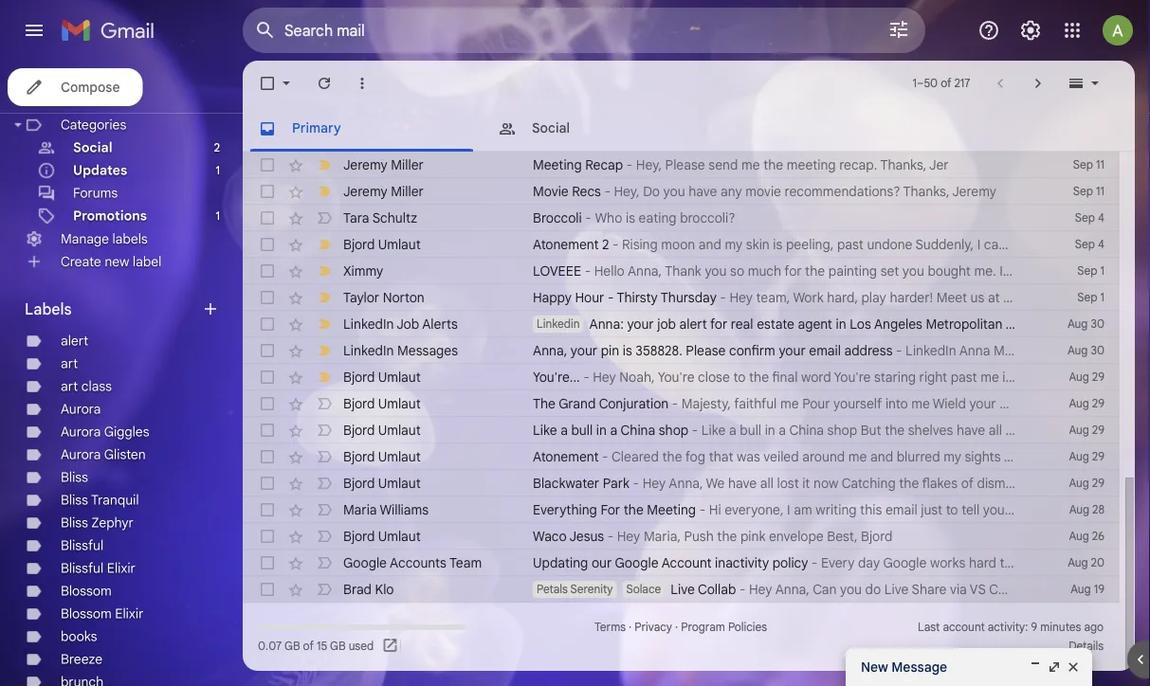 Task type: vqa. For each thing, say whether or not it's contained in the screenshot.


Task type: locate. For each thing, give the bounding box(es) containing it.
0 horizontal spatial i
[[977, 236, 981, 253]]

suddenly, left i'm at the right of page
[[1004, 449, 1062, 465]]

0 horizontal spatial anna,
[[533, 342, 567, 359]]

Search mail text field
[[284, 21, 834, 40]]

gb right "0.07"
[[285, 640, 300, 654]]

labels heading
[[25, 300, 201, 319]]

0 vertical spatial sep 11
[[1073, 158, 1105, 172]]

messages
[[397, 342, 458, 359]]

1 linkedin from the top
[[343, 316, 394, 332]]

of for gb
[[303, 640, 314, 654]]

sep 1 down the sep 4
[[1078, 264, 1105, 278]]

0 vertical spatial important because you marked it as important. switch
[[315, 315, 334, 334]]

row containing taylor norton
[[243, 284, 1120, 311]]

meeting recap - hey, please send me the meeting recap. thanks, jer
[[533, 156, 949, 173]]

- up push
[[700, 502, 706, 518]]

liquid
[[1074, 369, 1107, 385]]

12 row from the top
[[243, 444, 1150, 470]]

2 vertical spatial is
[[623, 342, 632, 359]]

7 bjord umlaut from the top
[[343, 528, 421, 545]]

gb right 15 in the left bottom of the page
[[330, 640, 346, 654]]

tab list
[[243, 106, 1135, 152]]

28
[[1092, 503, 1105, 517]]

· right privacy link
[[675, 621, 678, 635]]

row up eating
[[243, 178, 1120, 205]]

0 vertical spatial elixir
[[107, 560, 135, 577]]

sep 4
[[1075, 238, 1105, 252]]

1 vertical spatial alert
[[61, 333, 88, 349]]

blissful link
[[61, 538, 104, 554]]

hey down inactivity
[[749, 581, 772, 598]]

my left skin
[[725, 236, 743, 253]]

updating our google account inactivity policy -
[[533, 555, 821, 571]]

2 · from the left
[[675, 621, 678, 635]]

aug for you're... - hey noah, you're close to the final word you're staring right past me in dismay a liquid seeps f
[[1069, 370, 1089, 385]]

3 important according to google magic. switch from the top
[[315, 262, 334, 281]]

0 horizontal spatial live
[[671, 581, 695, 598]]

0 vertical spatial blossom
[[61, 583, 112, 600]]

the
[[764, 156, 783, 173], [749, 369, 769, 385], [662, 449, 682, 465], [624, 502, 644, 518], [717, 528, 737, 545]]

final
[[772, 369, 798, 385]]

alert inside alert art art class aurora aurora giggles aurora glisten bliss bliss tranquil bliss zephyr blissful blissful elixir blossom blossom elixir books breeze
[[61, 333, 88, 349]]

what
[[1058, 236, 1087, 253]]

waco
[[533, 528, 567, 545]]

not important switch for like a bull in a china shop
[[315, 421, 334, 440]]

blackwater
[[533, 475, 599, 492]]

jeremy miller for meeting recap
[[343, 156, 424, 173]]

aug down i'm at the right of page
[[1069, 477, 1089, 491]]

0.07
[[258, 640, 282, 654]]

2 sep 1 from the top
[[1078, 291, 1105, 305]]

0 vertical spatial aug 30
[[1068, 317, 1105, 331]]

send
[[709, 156, 738, 173]]

jeremy miller for movie recs
[[343, 183, 424, 200]]

1 vertical spatial elixir
[[115, 606, 144, 623]]

atonement up loveee - on the top of the page
[[533, 236, 599, 253]]

1 vertical spatial anna,
[[775, 581, 810, 598]]

tab list inside main content
[[243, 106, 1135, 152]]

row down job
[[243, 338, 1120, 364]]

row containing maria williams
[[243, 497, 1120, 523]]

class
[[81, 378, 112, 395]]

2 11 from the top
[[1096, 184, 1105, 199]]

4 29 from the top
[[1092, 450, 1105, 464]]

2 bjord umlaut from the top
[[343, 369, 421, 385]]

1 horizontal spatial google
[[615, 555, 659, 571]]

aug 29 up aug 28
[[1069, 477, 1105, 491]]

in
[[836, 316, 846, 332], [1003, 369, 1013, 385], [596, 422, 607, 439]]

row up fog
[[243, 417, 1120, 444]]

important according to google magic. switch for happy hour - thirsty thursday
[[315, 288, 334, 307]]

primary tab
[[243, 106, 481, 152]]

aug for atonement - cleared the fog that was veiled around me and blurred my sights suddenly, i'm no longer a
[[1069, 450, 1089, 464]]

29 right i'm at the right of page
[[1092, 450, 1105, 464]]

6 umlaut from the top
[[378, 475, 421, 492]]

row down thursday
[[243, 311, 1142, 338]]

is for please
[[623, 342, 632, 359]]

19
[[1094, 583, 1105, 597]]

brad
[[343, 581, 372, 598]]

me right send
[[742, 156, 760, 173]]

1 horizontal spatial and
[[871, 449, 893, 465]]

jeremy miller down primary tab at the left of page
[[343, 156, 424, 173]]

1 blossom from the top
[[61, 583, 112, 600]]

8 row from the top
[[243, 338, 1120, 364]]

2 google from the left
[[615, 555, 659, 571]]

0 vertical spatial anna,
[[533, 342, 567, 359]]

1 horizontal spatial hey
[[617, 528, 640, 545]]

a left china
[[610, 422, 618, 439]]

2 horizontal spatial hey
[[749, 581, 772, 598]]

3 umlaut from the top
[[378, 395, 421, 412]]

1 horizontal spatial social
[[532, 120, 570, 137]]

2 jeremy miller from the top
[[343, 183, 424, 200]]

1 vertical spatial miller
[[391, 183, 424, 200]]

bjord umlaut for the grand conjuration
[[343, 395, 421, 412]]

2 not important switch from the top
[[315, 394, 334, 413]]

details link
[[1069, 640, 1104, 654]]

17 row from the top
[[243, 577, 1150, 603]]

sep 1 up been
[[1078, 291, 1105, 305]]

word
[[801, 369, 831, 385]]

row containing linkedin messages
[[243, 338, 1120, 364]]

0 vertical spatial blissful
[[61, 538, 104, 554]]

row up push
[[243, 497, 1120, 523]]

alert up the art link
[[61, 333, 88, 349]]

blissful
[[61, 538, 104, 554], [61, 560, 104, 577]]

none checkbox inside main content
[[258, 74, 277, 93]]

not important switch
[[315, 209, 334, 228], [315, 394, 334, 413], [315, 421, 334, 440], [315, 448, 334, 467], [315, 474, 334, 493], [315, 501, 334, 520], [315, 527, 334, 546], [315, 554, 334, 573], [315, 580, 334, 599]]

1 29 from the top
[[1092, 370, 1105, 385]]

atonement for atonement 2 - rising moon and my skin is peeling, past undone suddenly, i can't justify what i had beco
[[533, 236, 599, 253]]

important according to google magic. switch for movie recs
[[315, 182, 334, 201]]

art down alert link
[[61, 356, 78, 372]]

1 vertical spatial important because you marked it as important. switch
[[315, 341, 334, 360]]

1 aug 30 from the top
[[1068, 317, 1105, 331]]

2 vertical spatial important because you marked it as important. switch
[[315, 368, 334, 387]]

0 horizontal spatial google
[[343, 555, 387, 571]]

is for broccoli?
[[626, 210, 635, 226]]

veiled
[[764, 449, 799, 465]]

social down categories link
[[73, 139, 112, 156]]

1 horizontal spatial anna,
[[775, 581, 810, 598]]

3 row from the top
[[243, 205, 1120, 231]]

google accounts team
[[343, 555, 482, 571]]

1 vertical spatial art
[[61, 378, 78, 395]]

None search field
[[243, 8, 926, 53]]

new message
[[861, 659, 947, 676]]

0 vertical spatial please
[[665, 156, 705, 173]]

umlaut for you're...
[[378, 369, 421, 385]]

1 atonement from the top
[[533, 236, 599, 253]]

2 atonement from the top
[[533, 449, 599, 465]]

1 horizontal spatial gb
[[330, 640, 346, 654]]

past up wield
[[951, 369, 977, 385]]

0 horizontal spatial alert
[[61, 333, 88, 349]]

2 sep 11 from the top
[[1073, 184, 1105, 199]]

- up for
[[720, 289, 726, 306]]

29 up 28
[[1092, 477, 1105, 491]]

2 important because you marked it as important. switch from the top
[[315, 341, 334, 360]]

blissful down blissful link
[[61, 560, 104, 577]]

power,
[[1000, 395, 1040, 412]]

your left pin
[[571, 342, 598, 359]]

5 29 from the top
[[1092, 477, 1105, 491]]

4 row from the top
[[243, 231, 1150, 258]]

please up have
[[665, 156, 705, 173]]

past
[[837, 236, 864, 253], [951, 369, 977, 385]]

· right terms
[[629, 621, 632, 635]]

aug for anna, your pin is 358828. please confirm your email address -
[[1068, 344, 1088, 358]]

1 horizontal spatial live
[[884, 581, 909, 598]]

5 umlaut from the top
[[378, 449, 421, 465]]

follow link to manage storage image
[[381, 637, 400, 656]]

- right recap
[[627, 156, 633, 173]]

forums link
[[73, 185, 118, 202]]

4 umlaut from the top
[[378, 422, 421, 439]]

- right recs
[[605, 183, 611, 200]]

1 horizontal spatial you
[[840, 581, 862, 598]]

bjord for atonement 2 - rising moon and my skin is peeling, past undone suddenly, i can't justify what i had beco
[[343, 236, 375, 253]]

recap
[[585, 156, 623, 173]]

dismay
[[1017, 369, 1059, 385]]

movie
[[746, 183, 781, 200]]

blissful down "bliss zephyr" link
[[61, 538, 104, 554]]

2 30 from the top
[[1091, 344, 1105, 358]]

row down push
[[243, 550, 1120, 577]]

important mainly because it was sent directly to you. switch
[[315, 235, 334, 254]]

bjord umlaut for you're...
[[343, 369, 421, 385]]

6 row from the top
[[243, 284, 1120, 311]]

blackwater park -
[[533, 475, 643, 492]]

29 for dismay
[[1092, 370, 1105, 385]]

4 not important switch from the top
[[315, 448, 334, 467]]

2 vertical spatial bliss
[[61, 515, 88, 532]]

live right "do"
[[884, 581, 909, 598]]

is
[[626, 210, 635, 226], [773, 236, 783, 253], [623, 342, 632, 359]]

0 vertical spatial miller
[[391, 156, 424, 173]]

1 vertical spatial hey,
[[614, 183, 640, 200]]

1 important according to google magic. switch from the top
[[315, 156, 334, 174]]

star
[[1130, 395, 1150, 412]]

7 row from the top
[[243, 311, 1142, 338]]

1 sep 1 from the top
[[1078, 264, 1105, 278]]

2 vertical spatial aurora
[[61, 447, 101, 463]]

1 bliss from the top
[[61, 469, 88, 486]]

not important switch for updating our google account inactivity policy
[[315, 554, 334, 573]]

1 jeremy miller from the top
[[343, 156, 424, 173]]

you're down "358828."
[[658, 369, 695, 385]]

6 bjord umlaut from the top
[[343, 475, 421, 492]]

aug left longer
[[1069, 450, 1089, 464]]

is right skin
[[773, 236, 783, 253]]

aug 30 up liquid
[[1068, 344, 1105, 358]]

0 vertical spatial 30
[[1091, 317, 1105, 331]]

6 not important switch from the top
[[315, 501, 334, 520]]

3 not important switch from the top
[[315, 421, 334, 440]]

gmail image
[[61, 11, 164, 49]]

15 row from the top
[[243, 523, 1120, 550]]

miller for movie
[[391, 183, 424, 200]]

conjuration
[[599, 395, 669, 412]]

1 vertical spatial blossom
[[61, 606, 112, 623]]

hey, left the do
[[614, 183, 640, 200]]

0 vertical spatial is
[[626, 210, 635, 226]]

7 not important switch from the top
[[315, 527, 334, 546]]

a right look
[[1143, 581, 1150, 598]]

1 vertical spatial meeting
[[647, 502, 696, 518]]

0 horizontal spatial social
[[73, 139, 112, 156]]

1 sep 11 from the top
[[1073, 158, 1105, 172]]

suddenly, left "can't"
[[916, 236, 974, 253]]

settings image
[[1019, 19, 1042, 42]]

petals
[[537, 583, 568, 597]]

1 live from the left
[[671, 581, 695, 598]]

happy hour - thirsty thursday -
[[533, 289, 730, 306]]

0 horizontal spatial you
[[663, 183, 685, 200]]

support image
[[978, 19, 1000, 42]]

1 horizontal spatial past
[[951, 369, 977, 385]]

recs
[[572, 183, 601, 200]]

row containing linkedin job alerts
[[243, 311, 1142, 338]]

14 row from the top
[[243, 497, 1120, 523]]

3 aug 29 from the top
[[1069, 423, 1105, 438]]

aug 30
[[1068, 317, 1105, 331], [1068, 344, 1105, 358]]

your up final
[[779, 342, 806, 359]]

main content
[[243, 0, 1150, 671]]

0 vertical spatial of
[[941, 76, 952, 91]]

0 vertical spatial alert
[[679, 316, 707, 332]]

0 horizontal spatial you're
[[658, 369, 695, 385]]

do
[[643, 183, 660, 200]]

bjord
[[343, 236, 375, 253], [343, 369, 375, 385], [343, 395, 375, 412], [343, 422, 375, 439], [343, 449, 375, 465], [343, 475, 375, 492], [343, 528, 375, 545], [861, 528, 893, 545]]

1 vertical spatial and
[[871, 449, 893, 465]]

0 vertical spatial thanks,
[[880, 156, 927, 173]]

aug down liquid
[[1069, 397, 1089, 411]]

i left 4
[[1090, 236, 1094, 253]]

alert left for
[[679, 316, 707, 332]]

aug up i'm at the right of page
[[1069, 423, 1089, 438]]

2 aug 29 from the top
[[1069, 397, 1105, 411]]

you left "do"
[[840, 581, 862, 598]]

important because you marked it as important. switch
[[315, 315, 334, 334], [315, 341, 334, 360], [315, 368, 334, 387]]

1 horizontal spatial my
[[944, 449, 962, 465]]

bliss up bliss tranquil link
[[61, 469, 88, 486]]

umlaut for like a bull in a china shop
[[378, 422, 421, 439]]

meeting
[[787, 156, 836, 173]]

jeremy down primary tab at the left of page
[[343, 156, 388, 173]]

8 not important switch from the top
[[315, 554, 334, 573]]

1 art from the top
[[61, 356, 78, 372]]

0 vertical spatial hey,
[[636, 156, 662, 173]]

2 blossom from the top
[[61, 606, 112, 623]]

your left job
[[627, 316, 654, 332]]

toggle split pane mode image
[[1067, 74, 1086, 93]]

linkedin
[[537, 317, 580, 331]]

1 miller from the top
[[391, 156, 424, 173]]

thirsty
[[617, 289, 658, 306]]

meeting up movie
[[533, 156, 582, 173]]

1 horizontal spatial suddenly,
[[1004, 449, 1062, 465]]

1 vertical spatial linkedin
[[343, 342, 394, 359]]

4 aug 29 from the top
[[1069, 450, 1105, 464]]

seeps
[[1110, 369, 1146, 385]]

1 11 from the top
[[1096, 158, 1105, 172]]

2 miller from the top
[[391, 183, 424, 200]]

please up close
[[686, 342, 726, 359]]

bjord for like a bull in a china shop -
[[343, 422, 375, 439]]

3 bjord umlaut from the top
[[343, 395, 421, 412]]

None checkbox
[[258, 74, 277, 93]]

- right park
[[633, 475, 639, 492]]

sep 11 for movie recs - hey, do you have any movie recommendations? thanks, jeremy
[[1073, 184, 1105, 199]]

jeremy miller
[[343, 156, 424, 173], [343, 183, 424, 200]]

1 umlaut from the top
[[378, 236, 421, 253]]

1 vertical spatial 30
[[1091, 344, 1105, 358]]

job
[[657, 316, 676, 332]]

4 important according to google magic. switch from the top
[[315, 288, 334, 307]]

1 vertical spatial of
[[303, 640, 314, 654]]

and left "blurred"
[[871, 449, 893, 465]]

0 vertical spatial sep 1
[[1078, 264, 1105, 278]]

thanks, left jer
[[880, 156, 927, 173]]

bliss down bliss link
[[61, 492, 88, 509]]

0 vertical spatial jeremy miller
[[343, 156, 424, 173]]

0 vertical spatial atonement
[[533, 236, 599, 253]]

1 vertical spatial bliss
[[61, 492, 88, 509]]

is right pin
[[623, 342, 632, 359]]

2 horizontal spatial in
[[1003, 369, 1013, 385]]

aug for linkedin anna: your job alert for real estate agent in los angeles metropolitan area has been created
[[1068, 317, 1088, 331]]

my left sights
[[944, 449, 962, 465]]

justify
[[1018, 236, 1054, 253]]

0 vertical spatial social
[[532, 120, 570, 137]]

majesty,
[[682, 395, 731, 412]]

zephyr
[[92, 515, 134, 532]]

aug for updating our google account inactivity policy -
[[1068, 556, 1088, 570]]

bjord for blackwater park -
[[343, 475, 375, 492]]

13 row from the top
[[243, 470, 1120, 497]]

sep 11
[[1073, 158, 1105, 172], [1073, 184, 1105, 199]]

30 right has
[[1091, 317, 1105, 331]]

0 vertical spatial 11
[[1096, 158, 1105, 172]]

0 horizontal spatial hey
[[593, 369, 616, 385]]

toolbar
[[963, 209, 1114, 228]]

2 art from the top
[[61, 378, 78, 395]]

aug 29 up no
[[1069, 423, 1105, 438]]

compose
[[61, 79, 120, 95]]

1 vertical spatial sep 11
[[1073, 184, 1105, 199]]

me
[[742, 156, 760, 173], [981, 369, 999, 385], [780, 395, 799, 412], [911, 395, 930, 412], [849, 449, 867, 465]]

2 horizontal spatial i
[[1090, 236, 1094, 253]]

1 blissful from the top
[[61, 538, 104, 554]]

0 vertical spatial art
[[61, 356, 78, 372]]

5 bjord umlaut from the top
[[343, 449, 421, 465]]

the up movie recs - hey, do you have any movie recommendations? thanks, jeremy
[[764, 156, 783, 173]]

11
[[1096, 158, 1105, 172], [1096, 184, 1105, 199]]

4 bjord umlaut from the top
[[343, 422, 421, 439]]

0 horizontal spatial 2
[[214, 141, 220, 155]]

1 vertical spatial thanks,
[[903, 183, 950, 200]]

1 vertical spatial please
[[686, 342, 726, 359]]

1 vertical spatial sep 1
[[1078, 291, 1105, 305]]

1 horizontal spatial you're
[[834, 369, 871, 385]]

minutes
[[1040, 621, 1081, 635]]

row
[[243, 152, 1120, 178], [243, 178, 1120, 205], [243, 205, 1120, 231], [243, 231, 1150, 258], [243, 258, 1120, 284], [243, 284, 1120, 311], [243, 311, 1142, 338], [243, 338, 1120, 364], [243, 364, 1150, 391], [243, 391, 1150, 417], [243, 417, 1120, 444], [243, 444, 1150, 470], [243, 470, 1120, 497], [243, 497, 1120, 523], [243, 523, 1120, 550], [243, 550, 1120, 577], [243, 577, 1150, 603]]

movie
[[533, 183, 569, 200]]

can't
[[984, 236, 1014, 253]]

aug 30 for linkedin anna: your job alert for real estate agent in los angeles metropolitan area has been created
[[1068, 317, 1105, 331]]

past left undone
[[837, 236, 864, 253]]

1 not important switch from the top
[[315, 209, 334, 228]]

thanks, for jeremy
[[903, 183, 950, 200]]

2 umlaut from the top
[[378, 369, 421, 385]]

jer
[[929, 156, 949, 173]]

16 row from the top
[[243, 550, 1120, 577]]

hey down pin
[[593, 369, 616, 385]]

agent
[[798, 316, 833, 332]]

1 vertical spatial is
[[773, 236, 783, 253]]

1 vertical spatial 11
[[1096, 184, 1105, 199]]

1 horizontal spatial 2
[[602, 236, 609, 253]]

aurora giggles link
[[61, 424, 149, 440]]

aug 29 down liquid
[[1069, 397, 1105, 411]]

you
[[663, 183, 685, 200], [840, 581, 862, 598]]

1 30 from the top
[[1091, 317, 1105, 331]]

0 vertical spatial meeting
[[533, 156, 582, 173]]

toolbar inside row
[[963, 209, 1114, 228]]

bjord umlaut for atonement
[[343, 449, 421, 465]]

1 vertical spatial aug 30
[[1068, 344, 1105, 358]]

0 horizontal spatial suddenly,
[[916, 236, 974, 253]]

best,
[[827, 528, 858, 545]]

minimize image
[[1028, 660, 1043, 675]]

row down moon
[[243, 258, 1120, 284]]

- right policy
[[812, 555, 818, 571]]

0 horizontal spatial of
[[303, 640, 314, 654]]

your
[[627, 316, 654, 332], [571, 342, 598, 359], [779, 342, 806, 359], [970, 395, 996, 412]]

bull
[[571, 422, 593, 439]]

3 important because you marked it as important. switch from the top
[[315, 368, 334, 387]]

0 horizontal spatial and
[[699, 236, 722, 253]]

11 for movie recs - hey, do you have any movie recommendations? thanks, jeremy
[[1096, 184, 1105, 199]]

serenity
[[570, 583, 613, 597]]

15
[[317, 640, 327, 654]]

aug left 26
[[1069, 530, 1089, 544]]

faithful
[[734, 395, 777, 412]]

1 vertical spatial jeremy miller
[[343, 183, 424, 200]]

in right bull
[[596, 422, 607, 439]]

0 vertical spatial hey
[[593, 369, 616, 385]]

1 bjord umlaut from the top
[[343, 236, 421, 253]]

aug 29 left longer
[[1069, 450, 1105, 464]]

important because you marked it as important. switch for linkedin messages
[[315, 341, 334, 360]]

atonement - cleared the fog that was veiled around me and blurred my sights suddenly, i'm no longer a
[[533, 449, 1150, 465]]

you're
[[658, 369, 695, 385], [834, 369, 871, 385]]

sep
[[1073, 158, 1093, 172], [1073, 184, 1093, 199], [1075, 238, 1095, 252], [1078, 264, 1098, 278], [1078, 291, 1098, 305]]

0 horizontal spatial meeting
[[533, 156, 582, 173]]

breeze
[[61, 651, 103, 668]]

footer
[[243, 618, 1120, 656]]

everything
[[533, 502, 597, 518]]

aurora up bliss link
[[61, 447, 101, 463]]

have
[[689, 183, 717, 200]]

pop out image
[[1047, 660, 1062, 675]]

0 vertical spatial aurora
[[61, 401, 101, 418]]

2 inside row
[[602, 236, 609, 253]]

brad klo
[[343, 581, 394, 598]]

0 vertical spatial bliss
[[61, 469, 88, 486]]

1 important because you marked it as important. switch from the top
[[315, 315, 334, 334]]

footer containing terms
[[243, 618, 1120, 656]]

1 horizontal spatial alert
[[679, 316, 707, 332]]

sep 11 for meeting recap - hey, please send me the meeting recap. thanks, jer
[[1073, 158, 1105, 172]]

0 vertical spatial 2
[[214, 141, 220, 155]]

jeremy for meeting recap - hey, please send me the meeting recap. thanks, jer
[[343, 156, 388, 173]]

bjord umlaut for atonement 2
[[343, 236, 421, 253]]

row up updating our google account inactivity policy -
[[243, 523, 1120, 550]]

7 umlaut from the top
[[378, 528, 421, 545]]

important according to google magic. switch left taylor at top
[[315, 288, 334, 307]]

row up job
[[243, 284, 1120, 311]]

important according to google magic. switch down important mainly because it was sent directly to you. switch
[[315, 262, 334, 281]]

aug left the 20
[[1068, 556, 1088, 570]]

1 aug 29 from the top
[[1069, 370, 1105, 385]]

aug for blackwater park -
[[1069, 477, 1089, 491]]

happy
[[533, 289, 572, 306]]

1 horizontal spatial of
[[941, 76, 952, 91]]

0 horizontal spatial gb
[[285, 640, 300, 654]]

2 important according to google magic. switch from the top
[[315, 182, 334, 201]]

aug down been
[[1068, 344, 1088, 358]]

hey down "everything for the meeting -"
[[617, 528, 640, 545]]

area
[[1006, 316, 1034, 332]]

atonement for atonement - cleared the fog that was veiled around me and blurred my sights suddenly, i'm no longer a
[[533, 449, 599, 465]]

shop
[[659, 422, 689, 439]]

important according to google magic. switch
[[315, 156, 334, 174], [315, 182, 334, 201], [315, 262, 334, 281], [315, 288, 334, 307]]

2 29 from the top
[[1092, 397, 1105, 411]]

aug 29 up martyr's
[[1069, 370, 1105, 385]]

linkedin down linkedin job alerts
[[343, 342, 394, 359]]

2 linkedin from the top
[[343, 342, 394, 359]]

0 horizontal spatial in
[[596, 422, 607, 439]]

aug for everything for the meeting -
[[1069, 503, 1090, 517]]

atonement up blackwater
[[533, 449, 599, 465]]

1 vertical spatial social
[[73, 139, 112, 156]]

petals serenity
[[537, 583, 613, 597]]

linkedin for linkedin messages
[[343, 342, 394, 359]]

jeremy for movie recs - hey, do you have any movie recommendations? thanks, jeremy
[[343, 183, 388, 200]]

live
[[671, 581, 695, 598], [884, 581, 909, 598]]

2 row from the top
[[243, 178, 1120, 205]]

google up solace
[[615, 555, 659, 571]]

5 row from the top
[[243, 258, 1120, 284]]

live down account
[[671, 581, 695, 598]]

2 vertical spatial hey
[[749, 581, 772, 598]]

1 vertical spatial suddenly,
[[1004, 449, 1062, 465]]

5 not important switch from the top
[[315, 474, 334, 493]]

tab list containing primary
[[243, 106, 1135, 152]]

i right "so"
[[1043, 581, 1046, 598]]

0 horizontal spatial ·
[[629, 621, 632, 635]]

2 aug 30 from the top
[[1068, 344, 1105, 358]]

tranquil
[[91, 492, 139, 509]]

aug 29
[[1069, 370, 1105, 385], [1069, 397, 1105, 411], [1069, 423, 1105, 438], [1069, 450, 1105, 464], [1069, 477, 1105, 491]]

1 50 of 217
[[913, 76, 971, 91]]

0 horizontal spatial past
[[837, 236, 864, 253]]



Task type: describe. For each thing, give the bounding box(es) containing it.
0 horizontal spatial my
[[725, 236, 743, 253]]

norton
[[383, 289, 425, 306]]

aug 29 for dismay
[[1069, 370, 1105, 385]]

row containing tara schultz
[[243, 205, 1120, 231]]

1 vertical spatial past
[[951, 369, 977, 385]]

create new label link
[[61, 253, 162, 270]]

1 vertical spatial you
[[840, 581, 862, 598]]

the right to
[[749, 369, 769, 385]]

blissful elixir link
[[61, 560, 135, 577]]

3 bliss from the top
[[61, 515, 88, 532]]

giggles
[[104, 424, 149, 440]]

pour
[[802, 395, 830, 412]]

cleared
[[612, 449, 659, 465]]

aug left 19
[[1071, 583, 1091, 597]]

more image
[[353, 74, 372, 93]]

i'm
[[1066, 449, 1083, 465]]

staring
[[874, 369, 916, 385]]

bjord for waco jesus - hey maria, push the pink envelope best, bjord
[[343, 528, 375, 545]]

bjord for you're... - hey noah, you're close to the final word you're staring right past me in dismay a liquid seeps f
[[343, 369, 375, 385]]

into
[[886, 395, 908, 412]]

thursday
[[661, 289, 717, 306]]

compose button
[[8, 68, 143, 106]]

30 for linkedin anna: your job alert for real estate agent in los angeles metropolitan area has been created
[[1091, 317, 1105, 331]]

bliss zephyr link
[[61, 515, 134, 532]]

sep 1 for happy hour - thirsty thursday -
[[1078, 291, 1105, 305]]

klo
[[375, 581, 394, 598]]

team
[[449, 555, 482, 571]]

breeze link
[[61, 651, 103, 668]]

- right shop
[[692, 422, 698, 439]]

price
[[1096, 395, 1127, 412]]

around
[[802, 449, 845, 465]]

3 aurora from the top
[[61, 447, 101, 463]]

aug 29 for no
[[1069, 450, 1105, 464]]

like a bull in a china shop -
[[533, 422, 702, 439]]

anna, your pin is 358828. please confirm your email address -
[[533, 342, 906, 359]]

main menu image
[[23, 19, 46, 42]]

who
[[595, 210, 622, 226]]

9 row from the top
[[243, 364, 1150, 391]]

umlaut for the grand conjuration
[[378, 395, 421, 412]]

bliss tranquil link
[[61, 492, 139, 509]]

linkedin messages
[[343, 342, 458, 359]]

1 vertical spatial my
[[944, 449, 962, 465]]

tara
[[343, 210, 369, 226]]

alerts
[[422, 316, 458, 332]]

hour
[[575, 289, 604, 306]]

art link
[[61, 356, 78, 372]]

can
[[1049, 581, 1072, 598]]

bjord umlaut for like a bull in a china shop
[[343, 422, 421, 439]]

williams
[[380, 502, 429, 518]]

1 you're from the left
[[658, 369, 695, 385]]

the
[[533, 395, 556, 412]]

10 row from the top
[[243, 391, 1150, 417]]

miller for meeting
[[391, 156, 424, 173]]

bliss link
[[61, 469, 88, 486]]

bjord umlaut for waco jesus
[[343, 528, 421, 545]]

1 vertical spatial in
[[1003, 369, 1013, 385]]

your right wield
[[970, 395, 996, 412]]

- up shop
[[672, 395, 678, 412]]

alert link
[[61, 333, 88, 349]]

via
[[950, 581, 967, 598]]

linkedin for linkedin job alerts
[[343, 316, 394, 332]]

bjord for the grand conjuration - majesty, faithful me pour yourself into me wield your power, martyr's price star
[[343, 395, 375, 412]]

alert inside row
[[679, 316, 707, 332]]

important because you marked it as important. switch for linkedin job alerts
[[315, 315, 334, 334]]

sep for hey, please send me the meeting recap. thanks, jer
[[1073, 158, 1093, 172]]

row containing brad klo
[[243, 577, 1150, 603]]

2 inside labels navigation
[[214, 141, 220, 155]]

1 gb from the left
[[285, 640, 300, 654]]

1 horizontal spatial meeting
[[647, 502, 696, 518]]

aug for waco jesus - hey maria, push the pink envelope best, bjord
[[1069, 530, 1089, 544]]

2 blissful from the top
[[61, 560, 104, 577]]

labels navigation
[[0, 0, 243, 687]]

sep for rising moon and my skin is peeling, past undone suddenly, i can't justify what i had beco
[[1075, 238, 1095, 252]]

had
[[1097, 236, 1120, 253]]

umlaut for blackwater park
[[378, 475, 421, 492]]

aug for the grand conjuration - majesty, faithful me pour yourself into me wield your power, martyr's price star
[[1069, 397, 1089, 411]]

the left pink
[[717, 528, 737, 545]]

hey for waco
[[617, 528, 640, 545]]

take
[[1075, 581, 1101, 598]]

important according to google magic. switch for meeting recap
[[315, 156, 334, 174]]

longer
[[1105, 449, 1144, 465]]

the grand conjuration - majesty, faithful me pour yourself into me wield your power, martyr's price star
[[533, 395, 1150, 412]]

you're... - hey noah, you're close to the final word you're staring right past me in dismay a liquid seeps f
[[533, 369, 1150, 385]]

me left "pour"
[[780, 395, 799, 412]]

2 bliss from the top
[[61, 492, 88, 509]]

30 for anna, your pin is 358828. please confirm your email address -
[[1091, 344, 1105, 358]]

- right collab
[[740, 581, 746, 598]]

- up grand
[[583, 369, 590, 385]]

- up park
[[602, 449, 608, 465]]

terms
[[595, 621, 626, 635]]

a left bull
[[561, 422, 568, 439]]

not important switch for broccoli
[[315, 209, 334, 228]]

address
[[845, 342, 893, 359]]

refresh image
[[315, 74, 334, 93]]

right
[[919, 369, 947, 385]]

activity:
[[988, 621, 1028, 635]]

11 for meeting recap - hey, please send me the meeting recap. thanks, jer
[[1096, 158, 1105, 172]]

updates link
[[73, 162, 127, 179]]

1 · from the left
[[629, 621, 632, 635]]

- down angeles
[[896, 342, 902, 359]]

for
[[710, 316, 728, 332]]

aug for like a bull in a china shop -
[[1069, 423, 1089, 438]]

0 vertical spatial you
[[663, 183, 685, 200]]

aug 30 for anna, your pin is 358828. please confirm your email address -
[[1068, 344, 1105, 358]]

umlaut for waco jesus
[[378, 528, 421, 545]]

not important switch for atonement
[[315, 448, 334, 467]]

moon
[[661, 236, 695, 253]]

no
[[1087, 449, 1102, 465]]

of for 50
[[941, 76, 952, 91]]

me right into
[[911, 395, 930, 412]]

close image
[[1066, 660, 1081, 675]]

2 live from the left
[[884, 581, 909, 598]]

bjord umlaut for blackwater park
[[343, 475, 421, 492]]

not important switch for everything for the meeting
[[315, 501, 334, 520]]

- left rising
[[613, 236, 619, 253]]

like
[[533, 422, 557, 439]]

me left dismay
[[981, 369, 999, 385]]

do
[[865, 581, 881, 598]]

pink
[[741, 528, 766, 545]]

maria,
[[644, 528, 681, 545]]

ximmy
[[343, 263, 383, 279]]

row containing ximmy
[[243, 258, 1120, 284]]

9 not important switch from the top
[[315, 580, 334, 599]]

waco jesus - hey maria, push the pink envelope best, bjord
[[533, 528, 893, 545]]

1 row from the top
[[243, 152, 1120, 178]]

- right jesus
[[608, 528, 614, 545]]

1 google from the left
[[343, 555, 387, 571]]

was
[[737, 449, 760, 465]]

2 gb from the left
[[330, 640, 346, 654]]

umlaut for atonement 2
[[378, 236, 421, 253]]

hey, for hey, do you have any movie recommendations? thanks, jeremy
[[614, 183, 640, 200]]

label
[[133, 253, 162, 270]]

26
[[1092, 530, 1105, 544]]

29 for no
[[1092, 450, 1105, 464]]

the left fog
[[662, 449, 682, 465]]

0 vertical spatial suddenly,
[[916, 236, 974, 253]]

los
[[850, 316, 871, 332]]

main content containing primary
[[243, 0, 1150, 671]]

sep 1 for loveee -
[[1078, 264, 1105, 278]]

- up hour
[[585, 263, 591, 279]]

0 vertical spatial past
[[837, 236, 864, 253]]

used
[[349, 640, 374, 654]]

social inside labels navigation
[[73, 139, 112, 156]]

advanced search options image
[[880, 10, 918, 48]]

search mail image
[[248, 13, 283, 47]]

social link
[[73, 139, 112, 156]]

account
[[943, 621, 985, 635]]

for
[[601, 502, 620, 518]]

broccoli - who is eating broccoli?
[[533, 210, 736, 226]]

promotions link
[[73, 208, 147, 224]]

aug 26
[[1069, 530, 1105, 544]]

bjord for atonement - cleared the fog that was veiled around me and blurred my sights suddenly, i'm no longer a
[[343, 449, 375, 465]]

movie recs - hey, do you have any movie recommendations? thanks, jeremy
[[533, 183, 997, 200]]

a left look
[[1104, 581, 1112, 598]]

- right hour
[[608, 289, 614, 306]]

the right for
[[624, 502, 644, 518]]

11 row from the top
[[243, 417, 1120, 444]]

row containing google accounts team
[[243, 550, 1120, 577]]

1 aurora from the top
[[61, 401, 101, 418]]

maria williams
[[343, 502, 429, 518]]

social tab
[[483, 106, 722, 152]]

sights
[[965, 449, 1001, 465]]

sep for hey, do you have any movie recommendations? thanks, jeremy
[[1073, 184, 1093, 199]]

art class link
[[61, 378, 112, 395]]

a
[[1062, 369, 1071, 385]]

thanks, for jer
[[880, 156, 927, 173]]

aug 29 for star
[[1069, 397, 1105, 411]]

aug 28
[[1069, 503, 1105, 517]]

important according to google magic. switch for loveee
[[315, 262, 334, 281]]

me right around
[[849, 449, 867, 465]]

grand
[[559, 395, 596, 412]]

undone
[[867, 236, 913, 253]]

jeremy up "can't"
[[952, 183, 997, 200]]

20
[[1091, 556, 1105, 570]]

3 29 from the top
[[1092, 423, 1105, 438]]

been
[[1062, 316, 1092, 332]]

not important switch for waco jesus
[[315, 527, 334, 546]]

social inside tab
[[532, 120, 570, 137]]

labels
[[112, 231, 148, 247]]

2 aurora from the top
[[61, 424, 101, 440]]

collab
[[698, 581, 736, 598]]

recommendations?
[[785, 183, 900, 200]]

important because you marked it as important. switch for bjord umlaut
[[315, 368, 334, 387]]

not important switch for the grand conjuration
[[315, 394, 334, 413]]

a right longer
[[1147, 449, 1150, 465]]

hey, for hey, please send me the meeting recap. thanks, jer
[[636, 156, 662, 173]]

1 horizontal spatial i
[[1043, 581, 1046, 598]]

created
[[1096, 316, 1142, 332]]

jesus
[[569, 528, 604, 545]]

- left who at the right
[[585, 210, 592, 226]]

hey for live
[[749, 581, 772, 598]]

29 for star
[[1092, 397, 1105, 411]]

2 you're from the left
[[834, 369, 871, 385]]

yourself
[[834, 395, 882, 412]]

older image
[[1029, 74, 1048, 93]]

not important switch for blackwater park
[[315, 474, 334, 493]]

alert art art class aurora aurora giggles aurora glisten bliss bliss tranquil bliss zephyr blissful blissful elixir blossom blossom elixir books breeze
[[61, 333, 149, 668]]

program policies link
[[681, 621, 767, 635]]

5 aug 29 from the top
[[1069, 477, 1105, 491]]

job
[[397, 316, 419, 332]]

anna:
[[589, 316, 624, 332]]

2 vertical spatial in
[[596, 422, 607, 439]]

1 horizontal spatial in
[[836, 316, 846, 332]]

umlaut for atonement
[[378, 449, 421, 465]]

tara schultz
[[343, 210, 417, 226]]



